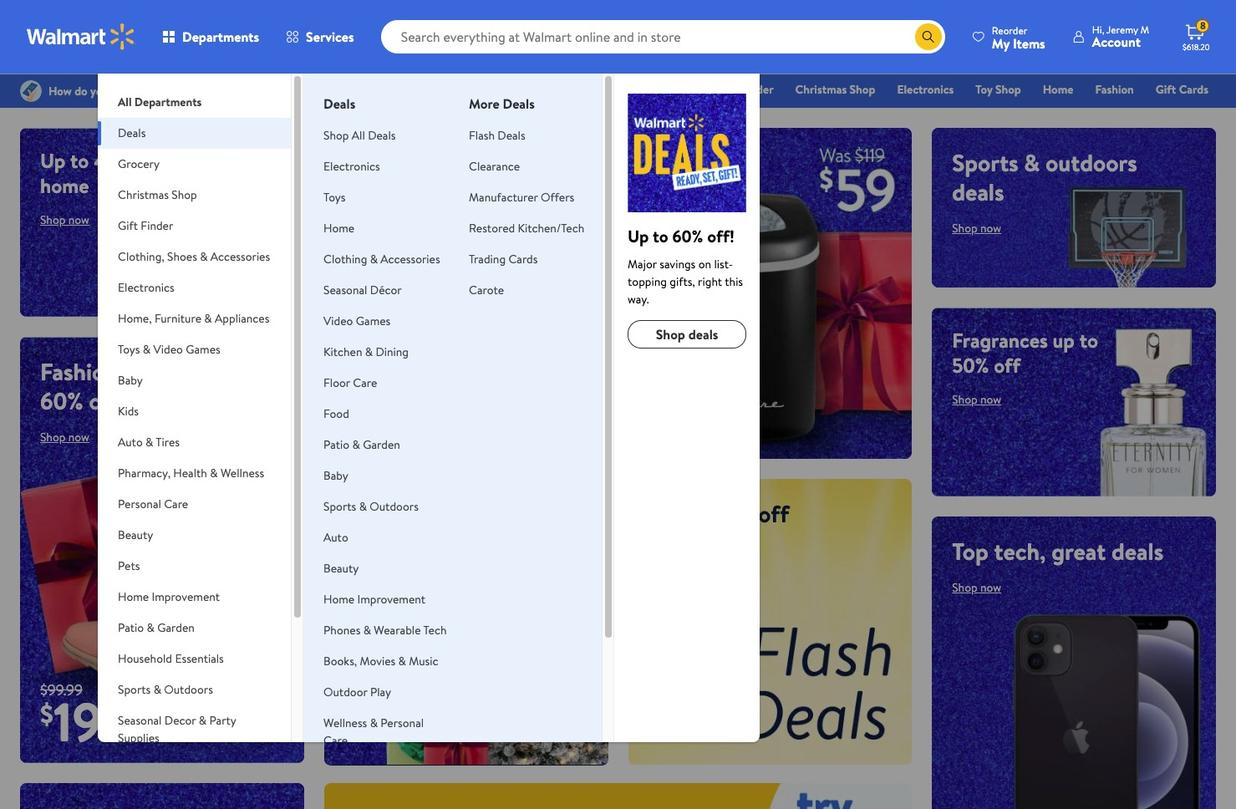 Task type: locate. For each thing, give the bounding box(es) containing it.
garden inside dropdown button
[[157, 620, 195, 636]]

home down pets
[[118, 589, 149, 605]]

auto up beauty link
[[324, 529, 348, 546]]

sports for sports & outdoors dropdown button at the bottom of page
[[118, 681, 151, 698]]

0 vertical spatial sports
[[952, 146, 1019, 179]]

deals image
[[628, 94, 747, 212]]

gift up walmart+ 'link'
[[1156, 81, 1177, 98]]

christmas shop for christmas shop dropdown button
[[118, 186, 197, 203]]

wellness inside wellness & personal care
[[324, 715, 367, 732]]

1 horizontal spatial electronics
[[324, 158, 380, 175]]

up
[[40, 146, 65, 175], [628, 225, 649, 247], [344, 497, 370, 526], [648, 497, 678, 530]]

up inside 'up to 60% off! major savings on list- topping gifts, right this way.'
[[628, 225, 649, 247]]

0 horizontal spatial electronics
[[118, 279, 174, 296]]

& down registry at the top
[[1024, 146, 1040, 179]]

0 horizontal spatial accessories
[[211, 248, 270, 265]]

& up the seasonal
[[359, 498, 367, 515]]

1 horizontal spatial 50%
[[952, 351, 989, 380]]

personal down pharmacy,
[[118, 496, 161, 512]]

1 vertical spatial cards
[[509, 251, 538, 268]]

auto inside dropdown button
[[118, 434, 143, 451]]

gift up 'clothing,'
[[118, 217, 138, 234]]

garden for patio & garden dropdown button
[[157, 620, 195, 636]]

0 vertical spatial electronics link
[[890, 80, 962, 99]]

home link up registry link
[[1036, 80, 1081, 99]]

1 vertical spatial electronics link
[[324, 158, 380, 175]]

1 horizontal spatial grocery
[[592, 81, 632, 98]]

1 vertical spatial fashion
[[40, 355, 118, 388]]

fashion left gifts
[[40, 355, 118, 388]]

1 vertical spatial sports
[[324, 498, 356, 515]]

toys for toys & video games
[[118, 341, 140, 358]]

1 horizontal spatial christmas shop
[[796, 81, 876, 98]]

grocery down walmart site-wide search field
[[592, 81, 632, 98]]

grocery
[[592, 81, 632, 98], [118, 156, 160, 172]]

& right the health
[[210, 465, 218, 482]]

0 horizontal spatial fashion
[[40, 355, 118, 388]]

fashion gifts up to 60% off
[[40, 355, 229, 417]]

home link down 'toys' link
[[324, 220, 355, 237]]

personal care
[[118, 496, 188, 512]]

one
[[1081, 105, 1106, 121]]

0 horizontal spatial finder
[[141, 217, 173, 234]]

up up kids "dropdown button"
[[176, 355, 202, 388]]

improvement down pets dropdown button
[[152, 589, 220, 605]]

up
[[1053, 326, 1075, 355], [176, 355, 202, 388]]

up left 40%
[[40, 146, 65, 175]]

care
[[353, 375, 377, 391], [164, 496, 188, 512], [324, 732, 348, 749]]

2 horizontal spatial sports
[[952, 146, 1019, 179]]

toys inside dropdown button
[[118, 341, 140, 358]]

0 horizontal spatial outdoors
[[164, 681, 213, 698]]

to for up to 40% off home
[[70, 146, 89, 175]]

christmas for christmas shop link
[[796, 81, 847, 98]]

off for up to 40% off home
[[137, 146, 164, 175]]

finder inside dropdown button
[[141, 217, 173, 234]]

1 horizontal spatial cards
[[1179, 81, 1209, 98]]

1 horizontal spatial seasonal
[[324, 282, 367, 298]]

sports down household at the bottom left of page
[[118, 681, 151, 698]]

grocery inside the grocery & essentials link
[[592, 81, 632, 98]]

0 vertical spatial 50%
[[952, 351, 989, 380]]

up inside up to 40% off home
[[40, 146, 65, 175]]

to inside up to 40% off home
[[70, 146, 89, 175]]

shop now link
[[40, 212, 89, 228], [952, 220, 1002, 237], [952, 391, 1002, 408], [40, 429, 89, 446], [344, 562, 393, 579], [952, 579, 1002, 596]]

pets button
[[98, 551, 291, 582]]

sports inside sports & outdoors dropdown button
[[118, 681, 151, 698]]

gift finder
[[717, 81, 774, 98], [118, 217, 173, 234]]

manufacturer offers
[[469, 189, 575, 206]]

christmas shop for christmas shop link
[[796, 81, 876, 98]]

to inside 'up to 60% off! major savings on list- topping gifts, right this way.'
[[653, 225, 669, 247]]

now up home improvement link in the bottom of the page
[[372, 562, 393, 579]]

now left auto & tires
[[68, 429, 89, 446]]

0 vertical spatial baby
[[118, 372, 143, 389]]

0 vertical spatial cards
[[1179, 81, 1209, 98]]

christmas inside dropdown button
[[118, 186, 169, 203]]

& left party
[[199, 712, 207, 729]]

seasonal decor & party supplies button
[[98, 706, 291, 754]]

home, furniture & appliances button
[[98, 303, 291, 334]]

2 vertical spatial deals
[[1112, 535, 1164, 568]]

electronics down 'clothing,'
[[118, 279, 174, 296]]

0 vertical spatial electronics
[[897, 81, 954, 98]]

off
[[137, 146, 164, 175], [994, 351, 1021, 380], [89, 384, 120, 417], [440, 497, 466, 526], [758, 497, 789, 530]]

sports for sports & outdoors link
[[324, 498, 356, 515]]

1 vertical spatial home link
[[324, 220, 355, 237]]

home improvement down pets dropdown button
[[118, 589, 220, 605]]

0 horizontal spatial auto
[[118, 434, 143, 451]]

now
[[68, 212, 89, 228], [981, 220, 1002, 237], [981, 391, 1002, 408], [68, 429, 89, 446], [372, 562, 393, 579], [981, 579, 1002, 596]]

up for up to 60% off! major savings on list- topping gifts, right this way.
[[628, 225, 649, 247]]

clearance
[[469, 158, 520, 175]]

0 horizontal spatial improvement
[[152, 589, 220, 605]]

patio & garden up household at the bottom left of page
[[118, 620, 195, 636]]

up up auto link
[[344, 497, 370, 526]]

games inside dropdown button
[[186, 341, 220, 358]]

cards up walmart+ 'link'
[[1179, 81, 1209, 98]]

0 vertical spatial fashion
[[1096, 81, 1134, 98]]

sports down the baby link at the bottom left of page
[[324, 498, 356, 515]]

60% inside fashion gifts up to 60% off
[[40, 384, 83, 417]]

up inside fashion gifts up to 60% off
[[176, 355, 202, 388]]

0 horizontal spatial 60%
[[40, 384, 83, 417]]

patio & garden down food
[[324, 436, 400, 453]]

services button
[[273, 17, 368, 57]]

0 horizontal spatial electronics link
[[324, 158, 380, 175]]

gift for gift finder dropdown button
[[118, 217, 138, 234]]

gift finder inside dropdown button
[[118, 217, 173, 234]]

baby down 'patio & garden' link
[[324, 467, 348, 484]]

up up major
[[628, 225, 649, 247]]

care for floor care
[[353, 375, 377, 391]]

0 horizontal spatial deals
[[689, 325, 718, 344]]

off inside up to 50% off seasonal decor
[[440, 497, 466, 526]]

essentials
[[646, 81, 696, 98], [175, 650, 224, 667]]

appliances
[[215, 310, 269, 327]]

fashion up one debit link
[[1096, 81, 1134, 98]]

60% up savings at top right
[[673, 225, 704, 247]]

now down fragrances up to 50% off
[[981, 391, 1002, 408]]

video up kitchen
[[324, 313, 353, 329]]

home improvement inside "dropdown button"
[[118, 589, 220, 605]]

party
[[209, 712, 236, 729]]

care inside personal care dropdown button
[[164, 496, 188, 512]]

1 horizontal spatial outdoors
[[370, 498, 419, 515]]

deals inside the sports & outdoors deals
[[952, 176, 1005, 208]]

outdoors
[[370, 498, 419, 515], [164, 681, 213, 698]]

all
[[118, 94, 132, 110], [352, 127, 365, 144]]

gift
[[717, 81, 738, 98], [1156, 81, 1177, 98], [118, 217, 138, 234]]

0 vertical spatial seasonal
[[324, 282, 367, 298]]

& left music
[[398, 653, 406, 670]]

home inside "dropdown button"
[[118, 589, 149, 605]]

walmart+ link
[[1152, 104, 1216, 122]]

1 horizontal spatial gift finder
[[717, 81, 774, 98]]

shop now link for top tech, great deals
[[952, 579, 1002, 596]]

games
[[356, 313, 391, 329], [186, 341, 220, 358]]

christmas right gift finder link
[[796, 81, 847, 98]]

video down furniture
[[153, 341, 183, 358]]

& right shoes
[[200, 248, 208, 265]]

hi, jeremy m account
[[1092, 23, 1150, 51]]

0 horizontal spatial sports & outdoors
[[118, 681, 213, 698]]

shop all deals link
[[324, 127, 396, 144]]

gift down walmart site-wide search field
[[717, 81, 738, 98]]

1 vertical spatial outdoors
[[164, 681, 213, 698]]

1 vertical spatial patio & garden
[[118, 620, 195, 636]]

kitchen & dining
[[324, 344, 409, 360]]

up inside up to 50% off seasonal decor
[[344, 497, 370, 526]]

0 vertical spatial games
[[356, 313, 391, 329]]

Search search field
[[381, 20, 945, 54]]

50% inside up to 50% off seasonal decor
[[398, 497, 435, 526]]

wellness down outdoor in the bottom left of the page
[[324, 715, 367, 732]]

1 horizontal spatial essentials
[[646, 81, 696, 98]]

beauty inside dropdown button
[[118, 527, 153, 543]]

1 horizontal spatial care
[[324, 732, 348, 749]]

on
[[699, 256, 712, 273]]

finder up 'clothing,'
[[141, 217, 173, 234]]

shop now link for fragrances up to 50% off
[[952, 391, 1002, 408]]

2 vertical spatial electronics
[[118, 279, 174, 296]]

1 horizontal spatial wellness
[[324, 715, 367, 732]]

sports down registry at the top
[[952, 146, 1019, 179]]

0 vertical spatial toys
[[324, 189, 346, 206]]

1 vertical spatial all
[[352, 127, 365, 144]]

phones & wearable tech
[[324, 622, 447, 639]]

to for up to 60% off! major savings on list- topping gifts, right this way.
[[653, 225, 669, 247]]

essentials down search 'search field'
[[646, 81, 696, 98]]

video games
[[324, 313, 391, 329]]

auto down kids
[[118, 434, 143, 451]]

home,
[[118, 310, 152, 327]]

0 horizontal spatial gift
[[118, 217, 138, 234]]

0 horizontal spatial gift finder
[[118, 217, 173, 234]]

0 horizontal spatial baby
[[118, 372, 143, 389]]

care down outdoor in the bottom left of the page
[[324, 732, 348, 749]]

now down top
[[981, 579, 1002, 596]]

shop now for top tech, great deals
[[952, 579, 1002, 596]]

baby inside baby dropdown button
[[118, 372, 143, 389]]

to inside fashion gifts up to 60% off
[[207, 355, 229, 388]]

kitchen & dining link
[[324, 344, 409, 360]]

shop now link for up to 40% off home
[[40, 212, 89, 228]]

care right floor
[[353, 375, 377, 391]]

toys down home,
[[118, 341, 140, 358]]

cards for trading cards
[[509, 251, 538, 268]]

1 vertical spatial gift finder
[[118, 217, 173, 234]]

gift inside gift finder dropdown button
[[118, 217, 138, 234]]

electronics link down shop all deals link
[[324, 158, 380, 175]]

deals for top
[[1112, 535, 1164, 568]]

home down beauty link
[[324, 591, 355, 608]]

2 vertical spatial care
[[324, 732, 348, 749]]

toys up clothing
[[324, 189, 346, 206]]

electronics
[[897, 81, 954, 98], [324, 158, 380, 175], [118, 279, 174, 296]]

restored kitchen/tech
[[469, 220, 585, 237]]

1 horizontal spatial gift
[[717, 81, 738, 98]]

0 vertical spatial christmas
[[796, 81, 847, 98]]

0 vertical spatial christmas shop
[[796, 81, 876, 98]]

home improvement up phones & wearable tech link
[[324, 591, 426, 608]]

personal
[[118, 496, 161, 512], [381, 715, 424, 732]]

clothing & accessories link
[[324, 251, 440, 268]]

& right furniture
[[204, 310, 212, 327]]

more
[[469, 94, 500, 113]]

accessories down gift finder dropdown button
[[211, 248, 270, 265]]

gift for gift finder link
[[717, 81, 738, 98]]

60% inside 'up to 60% off! major savings on list- topping gifts, right this way.'
[[673, 225, 704, 247]]

off for up to 65% off
[[758, 497, 789, 530]]

household
[[118, 650, 172, 667]]

0 vertical spatial deals
[[952, 176, 1005, 208]]

1 vertical spatial 60%
[[40, 384, 83, 417]]

now down home
[[68, 212, 89, 228]]

care for personal care
[[164, 496, 188, 512]]

improvement up wearable
[[357, 591, 426, 608]]

shop now link for up to 50% off seasonal decor
[[344, 562, 393, 579]]

60% left kids
[[40, 384, 83, 417]]

1 horizontal spatial garden
[[363, 436, 400, 453]]

shop now for up to 50% off seasonal decor
[[344, 562, 393, 579]]

cards
[[1179, 81, 1209, 98], [509, 251, 538, 268]]

1 vertical spatial deals
[[689, 325, 718, 344]]

1 horizontal spatial 60%
[[673, 225, 704, 247]]

& up household at the bottom left of page
[[147, 620, 155, 636]]

auto for auto link
[[324, 529, 348, 546]]

shop now
[[40, 212, 89, 228], [952, 220, 1002, 237], [952, 391, 1002, 408], [40, 429, 89, 446], [344, 562, 393, 579], [952, 579, 1002, 596]]

0 vertical spatial finder
[[741, 81, 774, 98]]

home down 'toys' link
[[324, 220, 355, 237]]

grocery for grocery & essentials
[[592, 81, 632, 98]]

up for up to 40% off home
[[40, 146, 65, 175]]

0 vertical spatial sports & outdoors
[[324, 498, 419, 515]]

finder left christmas shop link
[[741, 81, 774, 98]]

19
[[53, 685, 102, 759]]

christmas shop link
[[788, 80, 883, 99]]

phones & wearable tech link
[[324, 622, 447, 639]]

clearance link
[[469, 158, 520, 175]]

essentials inside dropdown button
[[175, 650, 224, 667]]

0 horizontal spatial toys
[[118, 341, 140, 358]]

walmart+
[[1159, 105, 1209, 121]]

garden up household essentials
[[157, 620, 195, 636]]

1 vertical spatial 50%
[[398, 497, 435, 526]]

up for up to 50% off seasonal decor
[[344, 497, 370, 526]]

& left dining
[[365, 344, 373, 360]]

0 horizontal spatial care
[[164, 496, 188, 512]]

grocery & essentials
[[592, 81, 696, 98]]

1 horizontal spatial sports
[[324, 498, 356, 515]]

now for up to 40% off home
[[68, 212, 89, 228]]

kitchen/tech
[[518, 220, 585, 237]]

patio for patio & garden dropdown button
[[118, 620, 144, 636]]

up right fragrances
[[1053, 326, 1075, 355]]

0 vertical spatial patio & garden
[[324, 436, 400, 453]]

1 vertical spatial personal
[[381, 715, 424, 732]]

to inside up to 50% off seasonal decor
[[374, 497, 393, 526]]

0 vertical spatial departments
[[182, 28, 259, 46]]

floor care link
[[324, 375, 377, 391]]

christmas for christmas shop dropdown button
[[118, 186, 169, 203]]

0 horizontal spatial wellness
[[221, 465, 264, 482]]

grocery down deals dropdown button
[[118, 156, 160, 172]]

0 vertical spatial 60%
[[673, 225, 704, 247]]

kids button
[[98, 396, 291, 427]]

0 horizontal spatial cards
[[509, 251, 538, 268]]

1 vertical spatial games
[[186, 341, 220, 358]]

1 horizontal spatial patio & garden
[[324, 436, 400, 453]]

one debit link
[[1073, 104, 1145, 122]]

1 horizontal spatial accessories
[[381, 251, 440, 268]]

0 horizontal spatial all
[[118, 94, 132, 110]]

patio down food
[[324, 436, 350, 453]]

christmas shop inside christmas shop link
[[796, 81, 876, 98]]

0 vertical spatial garden
[[363, 436, 400, 453]]

seasonal for seasonal decor & party supplies
[[118, 712, 162, 729]]

seasonal for seasonal décor
[[324, 282, 367, 298]]

baby for baby dropdown button
[[118, 372, 143, 389]]

1 horizontal spatial finder
[[741, 81, 774, 98]]

0 vertical spatial grocery
[[592, 81, 632, 98]]

food
[[324, 405, 349, 422]]

departments
[[182, 28, 259, 46], [134, 94, 202, 110]]

electronics down the search icon
[[897, 81, 954, 98]]

play
[[370, 684, 391, 701]]

off inside fragrances up to 50% off
[[994, 351, 1021, 380]]

0 horizontal spatial up
[[176, 355, 202, 388]]

accessories up décor
[[381, 251, 440, 268]]

departments up deals dropdown button
[[134, 94, 202, 110]]

1 vertical spatial garden
[[157, 620, 195, 636]]

food link
[[324, 405, 349, 422]]

electronics link down the search icon
[[890, 80, 962, 99]]

now for fragrances up to 50% off
[[981, 391, 1002, 408]]

& inside the sports & outdoors deals
[[1024, 146, 1040, 179]]

1 horizontal spatial video
[[324, 313, 353, 329]]

deals for sports
[[952, 176, 1005, 208]]

patio & garden inside dropdown button
[[118, 620, 195, 636]]

shop now for sports & outdoors deals
[[952, 220, 1002, 237]]

baby up kids
[[118, 372, 143, 389]]

cards for gift cards registry
[[1179, 81, 1209, 98]]

christmas shop inside christmas shop dropdown button
[[118, 186, 197, 203]]

1 vertical spatial sports & outdoors
[[118, 681, 213, 698]]

books, movies & music link
[[324, 653, 438, 670]]

decor
[[422, 522, 472, 551]]

home
[[40, 171, 89, 200]]

seasonal up supplies
[[118, 712, 162, 729]]

1 vertical spatial beauty
[[324, 560, 359, 577]]

outdoors inside sports & outdoors dropdown button
[[164, 681, 213, 698]]

1 horizontal spatial home improvement
[[324, 591, 426, 608]]

0 vertical spatial gift finder
[[717, 81, 774, 98]]

toys & video games button
[[98, 334, 291, 365]]

patio up household at the bottom left of page
[[118, 620, 144, 636]]

sports & outdoors down household essentials
[[118, 681, 213, 698]]

& down floor care link
[[352, 436, 360, 453]]

beauty up pets
[[118, 527, 153, 543]]

finder for gift finder dropdown button
[[141, 217, 173, 234]]

gifts
[[123, 355, 171, 388]]

0 horizontal spatial christmas shop
[[118, 186, 197, 203]]

sports & outdoors inside dropdown button
[[118, 681, 213, 698]]

accessories
[[211, 248, 270, 265], [381, 251, 440, 268]]

sports & outdoors up the seasonal
[[324, 498, 419, 515]]

grocery button
[[98, 149, 291, 180]]

home up registry link
[[1043, 81, 1074, 98]]

topping
[[628, 273, 667, 290]]

up left the 65%
[[648, 497, 678, 530]]

cards down restored kitchen/tech link
[[509, 251, 538, 268]]

0 horizontal spatial patio & garden
[[118, 620, 195, 636]]

shop
[[850, 81, 876, 98], [996, 81, 1021, 98], [324, 127, 349, 144], [172, 186, 197, 203], [40, 212, 66, 228], [952, 220, 978, 237], [656, 325, 685, 344], [952, 391, 978, 408], [40, 429, 66, 446], [344, 562, 370, 579], [952, 579, 978, 596]]

seasonal down clothing
[[324, 282, 367, 298]]

1 vertical spatial christmas
[[118, 186, 169, 203]]

personal down 'play'
[[381, 715, 424, 732]]

pharmacy,
[[118, 465, 171, 482]]

christmas down 40%
[[118, 186, 169, 203]]

sports & outdoors
[[324, 498, 419, 515], [118, 681, 213, 698]]

1 horizontal spatial auto
[[324, 529, 348, 546]]

beauty down auto link
[[324, 560, 359, 577]]

1 vertical spatial finder
[[141, 217, 173, 234]]

fragrances up to 50% off
[[952, 326, 1099, 380]]

off inside up to 40% off home
[[137, 146, 164, 175]]

jeremy
[[1107, 23, 1139, 37]]

now for top tech, great deals
[[981, 579, 1002, 596]]

garden up sports & outdoors link
[[363, 436, 400, 453]]

games down home, furniture & appliances dropdown button on the left top
[[186, 341, 220, 358]]

fashion inside fashion gifts up to 60% off
[[40, 355, 118, 388]]

0 horizontal spatial garden
[[157, 620, 195, 636]]

electronics down shop all deals link
[[324, 158, 380, 175]]

now down the sports & outdoors deals
[[981, 220, 1002, 237]]

beauty
[[118, 527, 153, 543], [324, 560, 359, 577]]

patio inside patio & garden dropdown button
[[118, 620, 144, 636]]

this
[[725, 273, 743, 290]]

1 horizontal spatial games
[[356, 313, 391, 329]]

0 horizontal spatial essentials
[[175, 650, 224, 667]]

99
[[104, 694, 129, 726]]

improvement inside "dropdown button"
[[152, 589, 220, 605]]

seasonal inside seasonal decor & party supplies
[[118, 712, 162, 729]]

grocery inside the grocery dropdown button
[[118, 156, 160, 172]]

outdoors down 'household essentials' dropdown button at the bottom left
[[164, 681, 213, 698]]

cards inside gift cards registry
[[1179, 81, 1209, 98]]

fashion for fashion gifts up to 60% off
[[40, 355, 118, 388]]

0 vertical spatial personal
[[118, 496, 161, 512]]

christmas shop button
[[98, 180, 291, 211]]

finder for gift finder link
[[741, 81, 774, 98]]

games up kitchen & dining link
[[356, 313, 391, 329]]

departments up all departments link
[[182, 28, 259, 46]]

trading cards
[[469, 251, 538, 268]]

essentials down patio & garden dropdown button
[[175, 650, 224, 667]]

0 vertical spatial outdoors
[[370, 498, 419, 515]]

christmas
[[796, 81, 847, 98], [118, 186, 169, 203]]

care down the health
[[164, 496, 188, 512]]

gift inside gift finder link
[[717, 81, 738, 98]]

shop all deals
[[324, 127, 396, 144]]

& down 'play'
[[370, 715, 378, 732]]

walmart image
[[27, 23, 135, 50]]

wellness right the health
[[221, 465, 264, 482]]

patio & garden
[[324, 436, 400, 453], [118, 620, 195, 636]]

0 horizontal spatial home improvement
[[118, 589, 220, 605]]

pets
[[118, 558, 140, 574]]

outdoors up the seasonal
[[370, 498, 419, 515]]

1 horizontal spatial personal
[[381, 715, 424, 732]]

1 vertical spatial grocery
[[118, 156, 160, 172]]

deals
[[952, 176, 1005, 208], [689, 325, 718, 344], [1112, 535, 1164, 568]]

0 vertical spatial essentials
[[646, 81, 696, 98]]

to for up to 65% off
[[683, 497, 705, 530]]



Task type: vqa. For each thing, say whether or not it's contained in the screenshot.
Up to 60% off! Major savings on list- topping gifts, right this way. TO
yes



Task type: describe. For each thing, give the bounding box(es) containing it.
& inside wellness & personal care
[[370, 715, 378, 732]]

& down search 'search field'
[[635, 81, 643, 98]]

baby button
[[98, 365, 291, 396]]

1 horizontal spatial all
[[352, 127, 365, 144]]

home improvement link
[[324, 591, 426, 608]]

registry link
[[1009, 104, 1067, 122]]

shop now link for fashion gifts up to 60% off
[[40, 429, 89, 446]]

flash
[[469, 127, 495, 144]]

beauty link
[[324, 560, 359, 577]]

gift finder for gift finder link
[[717, 81, 774, 98]]

seasonal decor & party supplies
[[118, 712, 236, 747]]

departments inside popup button
[[182, 28, 259, 46]]

patio & garden for 'patio & garden' link
[[324, 436, 400, 453]]

shop now for fashion gifts up to 60% off
[[40, 429, 89, 446]]

to for up to 50% off seasonal decor
[[374, 497, 393, 526]]

now for sports & outdoors deals
[[981, 220, 1002, 237]]

40%
[[94, 146, 132, 175]]

m
[[1141, 23, 1150, 37]]

& inside seasonal decor & party supplies
[[199, 712, 207, 729]]

major
[[628, 256, 657, 273]]

one debit
[[1081, 105, 1137, 121]]

search icon image
[[922, 30, 935, 43]]

sports & outdoors for sports & outdoors dropdown button at the bottom of page
[[118, 681, 213, 698]]

outdoors for sports & outdoors dropdown button at the bottom of page
[[164, 681, 213, 698]]

items
[[1013, 34, 1046, 52]]

home improvement button
[[98, 582, 291, 613]]

65%
[[711, 497, 753, 530]]

gift inside gift cards registry
[[1156, 81, 1177, 98]]

auto & tires
[[118, 434, 180, 451]]

gift finder link
[[710, 80, 781, 99]]

& down home,
[[143, 341, 151, 358]]

décor
[[370, 282, 402, 298]]

toys for 'toys' link
[[324, 189, 346, 206]]

shop now for up to 40% off home
[[40, 212, 89, 228]]

up to 40% off home
[[40, 146, 164, 200]]

hi,
[[1092, 23, 1105, 37]]

off for up to 50% off seasonal decor
[[440, 497, 466, 526]]

personal inside wellness & personal care
[[381, 715, 424, 732]]

health
[[173, 465, 207, 482]]

gift finder for gift finder dropdown button
[[118, 217, 173, 234]]

improvement for home improvement link in the bottom of the page
[[357, 591, 426, 608]]

tech,
[[994, 535, 1046, 568]]

gifts,
[[670, 273, 695, 290]]

deals button
[[98, 118, 291, 149]]

restored
[[469, 220, 515, 237]]

home, furniture & appliances
[[118, 310, 269, 327]]

50% inside fragrances up to 50% off
[[952, 351, 989, 380]]

beauty button
[[98, 520, 291, 551]]

home improvement for home improvement link in the bottom of the page
[[324, 591, 426, 608]]

now for fashion gifts up to 60% off
[[68, 429, 89, 446]]

up to 60% off! major savings on list- topping gifts, right this way.
[[628, 225, 743, 308]]

0 horizontal spatial home link
[[324, 220, 355, 237]]

sports & outdoors for sports & outdoors link
[[324, 498, 419, 515]]

auto & tires button
[[98, 427, 291, 458]]

to inside fragrances up to 50% off
[[1080, 326, 1099, 355]]

savings
[[660, 256, 696, 273]]

shop deals
[[656, 325, 718, 344]]

accessories inside dropdown button
[[211, 248, 270, 265]]

1 horizontal spatial home link
[[1036, 80, 1081, 99]]

registry
[[1016, 105, 1059, 121]]

2 horizontal spatial electronics
[[897, 81, 954, 98]]

reorder
[[992, 23, 1028, 37]]

kitchen
[[324, 344, 362, 360]]

floor
[[324, 375, 350, 391]]

seasonal décor link
[[324, 282, 402, 298]]

gift finder button
[[98, 211, 291, 242]]

great
[[1052, 535, 1106, 568]]

deals inside dropdown button
[[118, 125, 146, 141]]

clothing & accessories
[[324, 251, 440, 268]]

patio & garden button
[[98, 613, 291, 644]]

restored kitchen/tech link
[[469, 220, 585, 237]]

patio & garden link
[[324, 436, 400, 453]]

improvement for home improvement "dropdown button" on the bottom left of page
[[152, 589, 220, 605]]

wellness inside 'dropdown button'
[[221, 465, 264, 482]]

shop now for fragrances up to 50% off
[[952, 391, 1002, 408]]

personal inside dropdown button
[[118, 496, 161, 512]]

& right clothing
[[370, 251, 378, 268]]

shop inside dropdown button
[[172, 186, 197, 203]]

reorder my items
[[992, 23, 1046, 52]]

decor
[[165, 712, 196, 729]]

beauty for beauty dropdown button
[[118, 527, 153, 543]]

kids
[[118, 403, 139, 420]]

list-
[[714, 256, 733, 273]]

tires
[[156, 434, 180, 451]]

auto for auto & tires
[[118, 434, 143, 451]]

was dollar $99.99, now dollar 19.99 group
[[20, 680, 129, 763]]

wellness & personal care
[[324, 715, 424, 749]]

household essentials button
[[98, 644, 291, 675]]

clothing
[[324, 251, 367, 268]]

flash deals link
[[469, 127, 526, 144]]

clothing, shoes & accessories button
[[98, 242, 291, 273]]

off inside fashion gifts up to 60% off
[[89, 384, 120, 417]]

1 horizontal spatial electronics link
[[890, 80, 962, 99]]

all departments link
[[98, 74, 291, 118]]

outdoors for sports & outdoors link
[[370, 498, 419, 515]]

grocery for grocery
[[118, 156, 160, 172]]

grocery & essentials link
[[584, 80, 703, 99]]

& inside 'dropdown button'
[[210, 465, 218, 482]]

up to 65% off
[[648, 497, 789, 530]]

music
[[409, 653, 438, 670]]

home improvement for home improvement "dropdown button" on the bottom left of page
[[118, 589, 220, 605]]

& down household at the bottom left of page
[[154, 681, 161, 698]]

& right phones
[[363, 622, 371, 639]]

fragrances
[[952, 326, 1048, 355]]

patio for 'patio & garden' link
[[324, 436, 350, 453]]

account
[[1092, 33, 1141, 51]]

my
[[992, 34, 1010, 52]]

1 vertical spatial departments
[[134, 94, 202, 110]]

pharmacy, health & wellness button
[[98, 458, 291, 489]]

up inside fragrances up to 50% off
[[1053, 326, 1075, 355]]

toy shop
[[976, 81, 1021, 98]]

$99.99
[[40, 680, 83, 700]]

manufacturer offers link
[[469, 189, 575, 206]]

personal care button
[[98, 489, 291, 520]]

books,
[[324, 653, 357, 670]]

departments button
[[149, 17, 273, 57]]

wellness & personal care link
[[324, 715, 424, 749]]

patio & garden for patio & garden dropdown button
[[118, 620, 195, 636]]

trading
[[469, 251, 506, 268]]

& left tires
[[146, 434, 153, 451]]

flash deals
[[469, 127, 526, 144]]

up for up to 65% off
[[648, 497, 678, 530]]

Walmart Site-Wide search field
[[381, 20, 945, 54]]

toys link
[[324, 189, 346, 206]]

sports & outdoors deals
[[952, 146, 1138, 208]]

now for up to 50% off seasonal decor
[[372, 562, 393, 579]]

electronics inside dropdown button
[[118, 279, 174, 296]]

clothing,
[[118, 248, 164, 265]]

supplies
[[118, 730, 159, 747]]

toys & video games
[[118, 341, 220, 358]]

pharmacy, health & wellness
[[118, 465, 264, 482]]

beauty for beauty link
[[324, 560, 359, 577]]

movies
[[360, 653, 396, 670]]

seasonal décor
[[324, 282, 402, 298]]

1 vertical spatial electronics
[[324, 158, 380, 175]]

books, movies & music
[[324, 653, 438, 670]]

0 vertical spatial video
[[324, 313, 353, 329]]

sports & outdoors button
[[98, 675, 291, 706]]

off!
[[708, 225, 735, 247]]

garden for 'patio & garden' link
[[363, 436, 400, 453]]

outdoor play
[[324, 684, 391, 701]]

care inside wellness & personal care
[[324, 732, 348, 749]]

shop now link for sports & outdoors deals
[[952, 220, 1002, 237]]

offers
[[541, 189, 575, 206]]

8
[[1200, 19, 1206, 33]]

0 vertical spatial all
[[118, 94, 132, 110]]

baby for the baby link at the bottom left of page
[[324, 467, 348, 484]]

sports inside the sports & outdoors deals
[[952, 146, 1019, 179]]

fashion for fashion
[[1096, 81, 1134, 98]]

way.
[[628, 291, 649, 308]]

video inside dropdown button
[[153, 341, 183, 358]]



